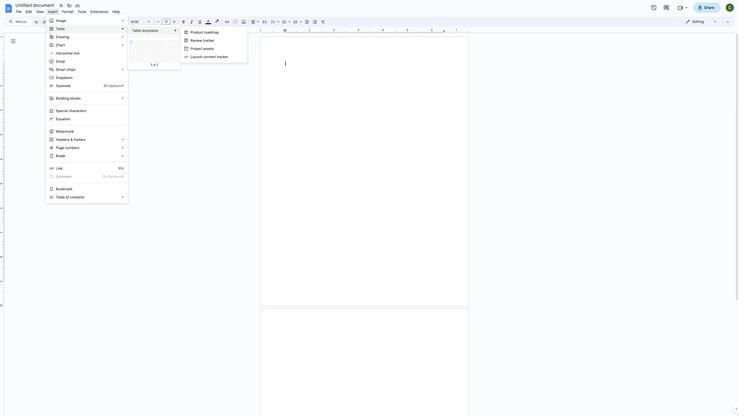 Task type: describe. For each thing, give the bounding box(es) containing it.
left margin image
[[261, 29, 287, 33]]

link l element
[[56, 166, 64, 171]]

extensions menu item
[[88, 9, 110, 15]]

edit
[[26, 9, 32, 14]]

table for table templates
[[132, 29, 141, 33]]

special characters c element
[[56, 109, 88, 113]]

tools menu item
[[76, 9, 88, 15]]

► for e numbers
[[122, 146, 124, 149]]

project assets p element
[[191, 47, 215, 51]]

format menu item
[[60, 9, 76, 15]]

table t element
[[56, 27, 66, 31]]

1
[[260, 28, 261, 32]]

table for table of content s
[[56, 195, 65, 199]]

► for t able
[[122, 27, 124, 30]]

Star checkbox
[[58, 2, 65, 9]]

menu bar inside menu bar banner
[[14, 7, 122, 15]]

table templates menu
[[128, 25, 221, 132]]

d
[[56, 35, 58, 39]]

drawing d element
[[56, 35, 71, 39]]

insert
[[48, 9, 58, 14]]

h
[[56, 138, 59, 142]]

share button
[[693, 3, 721, 13]]

editing button
[[682, 18, 720, 25]]

mode and view toolbar
[[682, 17, 732, 27]]

top margin image
[[0, 37, 4, 63]]

n
[[63, 84, 65, 88]]

text color image
[[205, 18, 211, 24]]

table templates semicolon element
[[132, 29, 160, 33]]

help menu item
[[110, 9, 122, 15]]

table of content s
[[56, 195, 84, 199]]

content for s
[[70, 195, 82, 199]]

equation e element
[[56, 117, 72, 121]]

pr o duct roadmap
[[191, 30, 219, 34]]

menu inside application
[[173, 0, 247, 391]]

pr
[[191, 30, 194, 34]]

dropdown 6 element
[[56, 76, 74, 80]]

able
[[58, 27, 65, 31]]

extensions
[[90, 9, 108, 14]]

x
[[153, 63, 155, 67]]

ilding
[[60, 96, 69, 100]]

e quation
[[56, 117, 70, 121]]

insert menu item
[[46, 9, 60, 15]]

menu containing i
[[33, 0, 128, 416]]

r
[[61, 51, 62, 55]]

⌘+option+f element
[[97, 83, 124, 88]]

application containing share
[[0, 0, 739, 416]]

d rawing
[[56, 35, 69, 39]]

Menus field
[[6, 18, 32, 25]]

duct
[[196, 30, 203, 34]]

t able
[[56, 27, 65, 31]]

m
[[60, 175, 64, 179]]

arial
[[131, 19, 138, 24]]

‪1
[[151, 63, 153, 67]]

t
[[56, 27, 58, 31]]

ookmark
[[58, 187, 73, 191]]

Font size text field
[[162, 19, 170, 25]]

file
[[16, 9, 22, 14]]

roadmap
[[204, 30, 219, 34]]

ment
[[64, 175, 72, 179]]

⌘+option+f
[[103, 84, 124, 88]]

spe c ial characters
[[56, 109, 86, 113]]

ote
[[65, 84, 71, 88]]

rawing
[[58, 35, 69, 39]]

dropdown
[[56, 76, 73, 80]]

izontal
[[62, 51, 73, 55]]

o
[[194, 30, 196, 34]]

l for ink
[[56, 166, 58, 171]]

‪1 x 1‬ menu item
[[128, 39, 221, 132]]

font list. arial selected. option
[[131, 18, 145, 25]]

editing
[[692, 19, 704, 24]]

blocks
[[70, 96, 81, 100]]

ho
[[56, 51, 61, 55]]

chart
[[56, 43, 65, 47]]

emoji 7 element
[[56, 59, 67, 63]]

share
[[704, 5, 714, 10]]

⌘+option+m
[[102, 175, 124, 179]]

g
[[60, 146, 62, 150]]

pa g e numbers
[[56, 146, 79, 150]]

b u ilding blocks
[[56, 96, 81, 100]]

e
[[56, 117, 58, 121]]

smart chips
[[56, 68, 76, 72]]



Task type: locate. For each thing, give the bounding box(es) containing it.
► for ilding blocks
[[122, 97, 124, 100]]

0 vertical spatial b
[[56, 96, 58, 100]]

1 vertical spatial tracker
[[217, 55, 228, 59]]

chart q element
[[56, 43, 66, 47]]

l ink
[[56, 166, 63, 171]]

view
[[36, 9, 44, 14]]

table of contents s element
[[56, 195, 86, 199]]

1 b from the top
[[56, 96, 58, 100]]

file menu item
[[14, 9, 24, 15]]

0 horizontal spatial content
[[70, 195, 82, 199]]

► for h eaders & footers
[[122, 138, 124, 141]]

e
[[62, 146, 64, 150]]

1 vertical spatial b
[[56, 187, 58, 191]]

bulleted list menu image
[[287, 18, 291, 20]]

insert image image
[[241, 18, 247, 25]]

ho r izontal line
[[56, 51, 80, 55]]

help
[[112, 9, 120, 14]]

product roadmap o element
[[191, 30, 220, 34]]

► for i mage
[[122, 19, 124, 22]]

menu containing pr
[[173, 0, 247, 391]]

b down co
[[56, 187, 58, 191]]

spe
[[56, 109, 62, 113]]

menu item
[[46, 173, 128, 181]]

footers
[[74, 138, 86, 142]]

menu bar containing file
[[14, 7, 122, 15]]

view menu item
[[34, 9, 46, 15]]

b
[[56, 96, 58, 100], [56, 187, 58, 191]]

tracker
[[203, 38, 214, 43], [217, 55, 228, 59]]

foot n ote
[[56, 84, 71, 88]]

l for aunch
[[191, 55, 192, 59]]

templates
[[142, 29, 158, 33]]

‪1 x 1‬
[[151, 63, 158, 67]]

of
[[66, 195, 69, 199]]

foot
[[56, 84, 63, 88]]

table templates
[[132, 29, 158, 33]]

&
[[71, 138, 73, 142]]

c
[[62, 109, 64, 113]]

b ookmark
[[56, 187, 73, 191]]

horizontal line r element
[[56, 51, 81, 55]]

b left ilding
[[56, 96, 58, 100]]

1‬
[[156, 63, 158, 67]]

tools
[[78, 9, 86, 14]]

1 horizontal spatial tracker
[[217, 55, 228, 59]]

smart
[[56, 68, 66, 72]]

image i element
[[56, 19, 68, 23]]

1 horizontal spatial l
[[191, 55, 192, 59]]

menu bar banner
[[0, 0, 739, 416]]

highlight color image
[[214, 18, 220, 24]]

smart chips z element
[[56, 68, 77, 72]]

watermark
[[56, 130, 74, 134]]

menu item containing co
[[46, 173, 128, 181]]

chips
[[67, 68, 76, 72]]

► inside table templates 'menu'
[[174, 29, 177, 32]]

line
[[74, 51, 80, 55]]

1 horizontal spatial content
[[203, 55, 216, 59]]

Rename text field
[[14, 2, 57, 8]]

comment m element
[[56, 175, 73, 179]]

p roject assets
[[191, 47, 214, 51]]

r eview tracker
[[191, 38, 214, 43]]

table inside table templates 'menu'
[[132, 29, 141, 33]]

h eaders & footers
[[56, 138, 86, 142]]

0 horizontal spatial l
[[56, 166, 58, 171]]

► for brea k
[[122, 154, 124, 157]]

0 vertical spatial table
[[132, 29, 141, 33]]

pa
[[56, 146, 60, 150]]

eaders
[[59, 138, 70, 142]]

r
[[191, 38, 193, 43]]

i mage
[[56, 19, 66, 23]]

2 b from the top
[[56, 187, 58, 191]]

l aunch content tracker
[[191, 55, 228, 59]]

l up co
[[56, 166, 58, 171]]

review tracker r element
[[191, 38, 216, 43]]

1 vertical spatial content
[[70, 195, 82, 199]]

launch content tracker l element
[[191, 55, 230, 59]]

table down font list. arial selected. option
[[132, 29, 141, 33]]

⌘k
[[118, 166, 124, 171]]

content for tracker
[[203, 55, 216, 59]]

menu
[[33, 0, 128, 416], [173, 0, 247, 391]]

characters
[[69, 109, 86, 113]]

k
[[63, 154, 65, 158]]

► for table of content s
[[122, 196, 124, 199]]

quation
[[58, 117, 70, 121]]

ink
[[58, 166, 63, 171]]

0 horizontal spatial tracker
[[203, 38, 214, 43]]

building blocks u element
[[56, 96, 82, 100]]

mage
[[57, 19, 66, 23]]

bookmark b element
[[56, 187, 74, 191]]

brea
[[56, 154, 63, 158]]

1 vertical spatial l
[[56, 166, 58, 171]]

checklist menu image
[[276, 18, 279, 20]]

►
[[122, 19, 124, 22], [122, 27, 124, 30], [174, 29, 177, 32], [122, 35, 124, 38], [122, 44, 124, 46], [122, 68, 124, 71], [122, 97, 124, 100], [122, 138, 124, 141], [122, 146, 124, 149], [122, 154, 124, 157], [122, 196, 124, 199]]

content down assets at top left
[[203, 55, 216, 59]]

1 menu from the left
[[33, 0, 128, 416]]

⌘k element
[[112, 166, 124, 171]]

l down p
[[191, 55, 192, 59]]

co
[[56, 175, 60, 179]]

content
[[203, 55, 216, 59], [70, 195, 82, 199]]

application
[[0, 0, 739, 416]]

assets
[[203, 47, 214, 51]]

headers & footers h element
[[56, 138, 87, 142]]

0 horizontal spatial menu
[[33, 0, 128, 416]]

main toolbar
[[32, 0, 327, 241]]

edit menu item
[[24, 9, 34, 15]]

p
[[191, 47, 193, 51]]

brea k
[[56, 154, 65, 158]]

table left of
[[56, 195, 65, 199]]

right margin image
[[443, 29, 469, 33]]

break k element
[[56, 154, 67, 158]]

Font size field
[[162, 19, 173, 25]]

0 vertical spatial l
[[191, 55, 192, 59]]

b for ookmark
[[56, 187, 58, 191]]

► for d rawing
[[122, 35, 124, 38]]

bottom margin image
[[0, 280, 4, 306]]

format
[[62, 9, 74, 14]]

line & paragraph spacing image
[[262, 18, 268, 25]]

0 vertical spatial tracker
[[203, 38, 214, 43]]

s
[[82, 195, 84, 199]]

1 horizontal spatial table
[[132, 29, 141, 33]]

content right of
[[70, 195, 82, 199]]

menu bar
[[14, 7, 122, 15]]

watermark j element
[[56, 130, 75, 134]]

0 horizontal spatial table
[[56, 195, 65, 199]]

1 vertical spatial table
[[56, 195, 65, 199]]

b for u
[[56, 96, 58, 100]]

table
[[132, 29, 141, 33], [56, 195, 65, 199]]

i
[[56, 19, 57, 23]]

aunch
[[192, 55, 202, 59]]

co m ment
[[56, 175, 72, 179]]

roject
[[193, 47, 202, 51]]

footnote n element
[[56, 84, 72, 88]]

u
[[58, 96, 60, 100]]

page numbers g element
[[56, 146, 81, 150]]

⌘+option+m element
[[96, 174, 124, 179]]

numbers
[[65, 146, 79, 150]]

emoji
[[56, 59, 65, 63]]

1 horizontal spatial menu
[[173, 0, 247, 391]]

2 menu from the left
[[173, 0, 247, 391]]

eview
[[193, 38, 202, 43]]

0 vertical spatial content
[[203, 55, 216, 59]]

ial
[[64, 109, 68, 113]]



Task type: vqa. For each thing, say whether or not it's contained in the screenshot.


